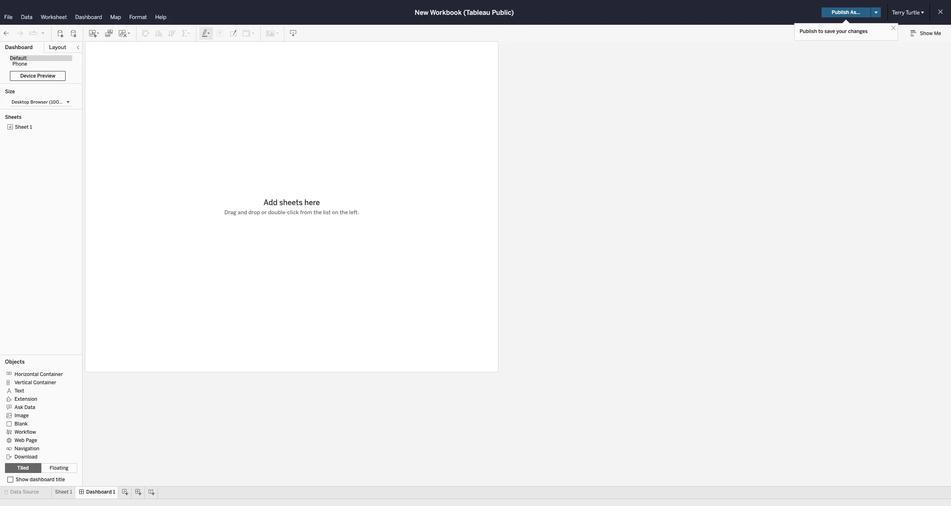 Task type: vqa. For each thing, say whether or not it's contained in the screenshot.
DEVICE on the top left
yes



Task type: locate. For each thing, give the bounding box(es) containing it.
2 vertical spatial data
[[10, 489, 21, 495]]

data for data source
[[10, 489, 21, 495]]

sheet 1 down the sheets
[[15, 124, 32, 130]]

show for show dashboard title
[[16, 477, 29, 483]]

show me
[[921, 31, 942, 36]]

data down extension
[[24, 405, 35, 410]]

sheets
[[5, 114, 21, 120]]

data for data
[[21, 14, 32, 20]]

0 horizontal spatial the
[[314, 209, 322, 216]]

show inside button
[[921, 31, 933, 36]]

dashboard
[[75, 14, 102, 20], [5, 44, 33, 50], [86, 489, 112, 495]]

extension option
[[5, 395, 71, 403]]

me
[[935, 31, 942, 36]]

desktop browser (1000 x 800)
[[12, 100, 77, 105]]

1 vertical spatial dashboard
[[5, 44, 33, 50]]

download option
[[5, 453, 71, 461]]

worksheet
[[41, 14, 67, 20]]

publish inside button
[[832, 9, 850, 15]]

container down horizontal container
[[33, 380, 56, 386]]

0 vertical spatial container
[[40, 372, 63, 377]]

1
[[30, 124, 32, 130], [70, 489, 72, 495], [113, 489, 115, 495]]

highlight image
[[201, 29, 211, 37]]

show for show me
[[921, 31, 933, 36]]

swap rows and columns image
[[142, 29, 150, 37]]

800)
[[67, 100, 77, 105]]

0 horizontal spatial publish
[[800, 28, 818, 34]]

0 horizontal spatial sheet
[[15, 124, 29, 130]]

1 horizontal spatial 1
[[70, 489, 72, 495]]

the right on
[[340, 209, 348, 216]]

add sheets here drag and drop or double-click from the list on the left.
[[224, 198, 359, 216]]

new data source image
[[57, 29, 65, 37]]

data
[[21, 14, 32, 20], [24, 405, 35, 410], [10, 489, 21, 495]]

floating
[[50, 465, 69, 471]]

on
[[332, 209, 339, 216]]

publish for publish to save your changes
[[800, 28, 818, 34]]

publish
[[832, 9, 850, 15], [800, 28, 818, 34]]

0 vertical spatial data
[[21, 14, 32, 20]]

pause auto updates image
[[70, 29, 78, 37]]

(tableau
[[464, 8, 491, 16]]

as...
[[851, 9, 861, 15]]

sheet
[[15, 124, 29, 130], [55, 489, 69, 495]]

1 horizontal spatial the
[[340, 209, 348, 216]]

workbook
[[430, 8, 462, 16]]

terry turtle
[[893, 9, 920, 15]]

container inside option
[[33, 380, 56, 386]]

publish as...
[[832, 9, 861, 15]]

1 vertical spatial sheet 1
[[55, 489, 72, 495]]

web page option
[[5, 436, 71, 444]]

help
[[155, 14, 167, 20]]

sheet down the sheets
[[15, 124, 29, 130]]

collapse image
[[76, 45, 81, 50]]

left.
[[349, 209, 359, 216]]

publish left the to
[[800, 28, 818, 34]]

web
[[14, 438, 25, 443]]

click
[[287, 209, 299, 216]]

undo image
[[2, 29, 11, 37]]

changes
[[849, 28, 868, 34]]

1 horizontal spatial publish
[[832, 9, 850, 15]]

new workbook (tableau public)
[[415, 8, 514, 16]]

1 horizontal spatial sheet 1
[[55, 489, 72, 495]]

your
[[837, 28, 847, 34]]

2 horizontal spatial 1
[[113, 489, 115, 495]]

new worksheet image
[[88, 29, 100, 37]]

1 vertical spatial show
[[16, 477, 29, 483]]

public)
[[492, 8, 514, 16]]

container inside option
[[40, 372, 63, 377]]

data left source
[[10, 489, 21, 495]]

0 horizontal spatial sheet 1
[[15, 124, 32, 130]]

browser
[[30, 100, 48, 105]]

show labels image
[[216, 29, 224, 37]]

source
[[23, 489, 39, 495]]

1 vertical spatial sheet
[[55, 489, 69, 495]]

0 vertical spatial show
[[921, 31, 933, 36]]

2 the from the left
[[340, 209, 348, 216]]

the left list
[[314, 209, 322, 216]]

file
[[4, 14, 13, 20]]

layout
[[49, 44, 66, 50]]

container up vertical container option
[[40, 372, 63, 377]]

title
[[56, 477, 65, 483]]

or
[[262, 209, 267, 216]]

2 vertical spatial dashboard
[[86, 489, 112, 495]]

show down tiled in the bottom left of the page
[[16, 477, 29, 483]]

container
[[40, 372, 63, 377], [33, 380, 56, 386]]

1 vertical spatial container
[[33, 380, 56, 386]]

data up replay animation icon
[[21, 14, 32, 20]]

sort descending image
[[168, 29, 176, 37]]

0 horizontal spatial show
[[16, 477, 29, 483]]

0 horizontal spatial 1
[[30, 124, 32, 130]]

extension
[[14, 396, 37, 402]]

data source
[[10, 489, 39, 495]]

image
[[14, 413, 29, 419]]

1 vertical spatial data
[[24, 405, 35, 410]]

show dashboard title
[[16, 477, 65, 483]]

show left me
[[921, 31, 933, 36]]

here
[[305, 198, 320, 207]]

close image
[[890, 24, 898, 32]]

sheet 1
[[15, 124, 32, 130], [55, 489, 72, 495]]

page
[[26, 438, 37, 443]]

sheets
[[279, 198, 303, 207]]

drop
[[249, 209, 260, 216]]

the
[[314, 209, 322, 216], [340, 209, 348, 216]]

show
[[921, 31, 933, 36], [16, 477, 29, 483]]

0 vertical spatial sheet
[[15, 124, 29, 130]]

sheet down title
[[55, 489, 69, 495]]

sheet 1 down title
[[55, 489, 72, 495]]

1 vertical spatial publish
[[800, 28, 818, 34]]

format workbook image
[[229, 29, 237, 37]]

x
[[63, 100, 65, 105]]

download
[[14, 454, 37, 460]]

vertical container option
[[5, 378, 71, 386]]

0 vertical spatial publish
[[832, 9, 850, 15]]

replay animation image
[[40, 30, 45, 35]]

dashboard 1
[[86, 489, 115, 495]]

terry
[[893, 9, 905, 15]]

default phone
[[10, 55, 27, 67]]

publish left as...
[[832, 9, 850, 15]]

horizontal
[[14, 372, 39, 377]]

workflow option
[[5, 428, 71, 436]]

text option
[[5, 386, 71, 395]]

1 horizontal spatial show
[[921, 31, 933, 36]]



Task type: describe. For each thing, give the bounding box(es) containing it.
(1000
[[49, 100, 62, 105]]

to
[[819, 28, 824, 34]]

horizontal container option
[[5, 370, 71, 378]]

redo image
[[16, 29, 24, 37]]

sort ascending image
[[155, 29, 163, 37]]

0 vertical spatial dashboard
[[75, 14, 102, 20]]

phone
[[12, 61, 27, 67]]

totals image
[[181, 29, 191, 37]]

objects
[[5, 359, 25, 365]]

togglestate option group
[[5, 463, 77, 473]]

replay animation image
[[29, 29, 37, 37]]

from
[[300, 209, 312, 216]]

desktop
[[12, 100, 29, 105]]

1 the from the left
[[314, 209, 322, 216]]

device
[[20, 73, 36, 79]]

publish to save your changes
[[800, 28, 868, 34]]

save
[[825, 28, 836, 34]]

duplicate image
[[105, 29, 113, 37]]

text
[[14, 388, 24, 394]]

show/hide cards image
[[266, 29, 279, 37]]

web page
[[14, 438, 37, 443]]

preview
[[37, 73, 55, 79]]

blank option
[[5, 419, 71, 428]]

publish for publish as...
[[832, 9, 850, 15]]

container for horizontal container
[[40, 372, 63, 377]]

dashboard
[[30, 477, 55, 483]]

turtle
[[906, 9, 920, 15]]

device preview button
[[10, 71, 66, 81]]

image option
[[5, 411, 71, 419]]

show me button
[[907, 27, 949, 40]]

blank
[[14, 421, 28, 427]]

double-
[[268, 209, 287, 216]]

default
[[10, 55, 27, 61]]

ask
[[14, 405, 23, 410]]

tiled
[[17, 465, 29, 471]]

0 vertical spatial sheet 1
[[15, 124, 32, 130]]

navigation option
[[5, 444, 71, 453]]

ask data option
[[5, 403, 71, 411]]

format
[[129, 14, 147, 20]]

list
[[323, 209, 331, 216]]

drag
[[224, 209, 236, 216]]

fit image
[[242, 29, 256, 37]]

vertical container
[[14, 380, 56, 386]]

publish as... button
[[822, 7, 871, 17]]

container for vertical container
[[33, 380, 56, 386]]

vertical
[[14, 380, 32, 386]]

download image
[[289, 29, 298, 37]]

map
[[110, 14, 121, 20]]

navigation
[[14, 446, 39, 452]]

and
[[238, 209, 247, 216]]

add
[[264, 198, 278, 207]]

ask data
[[14, 405, 35, 410]]

clear sheet image
[[118, 29, 131, 37]]

device preview
[[20, 73, 55, 79]]

data inside option
[[24, 405, 35, 410]]

workflow
[[14, 429, 36, 435]]

new
[[415, 8, 429, 16]]

size
[[5, 89, 15, 95]]

objects list box
[[5, 367, 77, 461]]

1 horizontal spatial sheet
[[55, 489, 69, 495]]

horizontal container
[[14, 372, 63, 377]]



